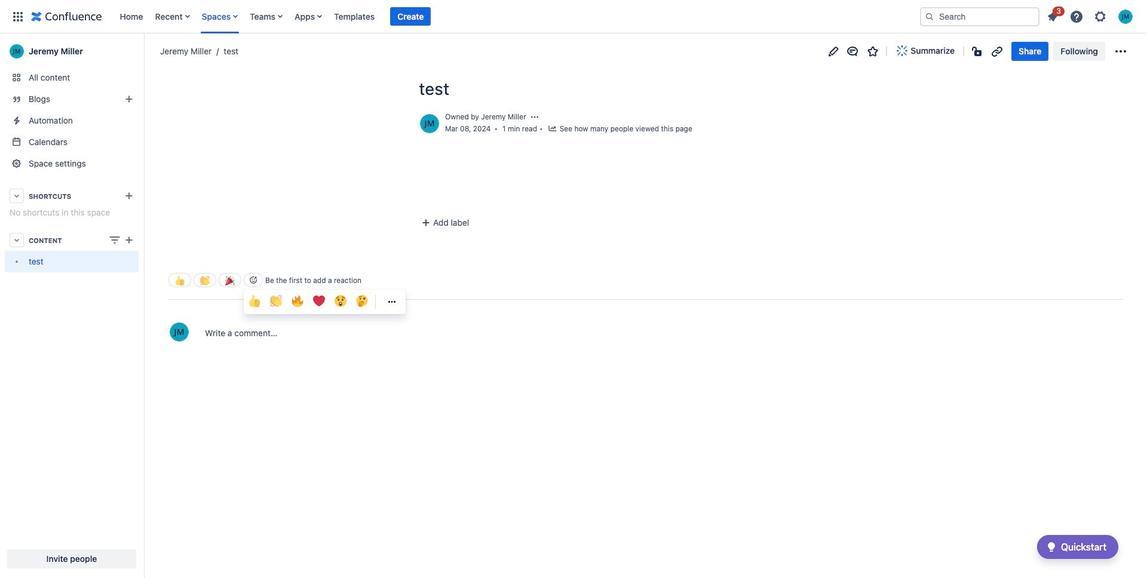 Task type: vqa. For each thing, say whether or not it's contained in the screenshot.
search field
yes



Task type: describe. For each thing, give the bounding box(es) containing it.
add shortcut image
[[122, 189, 136, 203]]

settings icon image
[[1093, 9, 1108, 24]]

:heart: image
[[313, 295, 325, 307]]

no restrictions image
[[971, 44, 985, 58]]

appswitcher icon image
[[11, 9, 25, 24]]

:heart: image
[[313, 295, 325, 307]]

more image
[[385, 295, 399, 309]]

create a blog image
[[122, 92, 136, 106]]

1 horizontal spatial :clap: image
[[270, 295, 282, 307]]

0 vertical spatial more information about jeremy miller image
[[419, 113, 440, 134]]

0 vertical spatial :clap: image
[[200, 276, 210, 285]]

collapse sidebar image
[[130, 39, 157, 63]]

edit this page image
[[826, 44, 841, 58]]

check image
[[1044, 540, 1059, 554]]

1 horizontal spatial :thumbsup: image
[[249, 295, 260, 307]]

list item inside global element
[[390, 7, 431, 26]]

change view image
[[108, 233, 122, 247]]

0 horizontal spatial list
[[114, 0, 918, 33]]

add reaction image
[[249, 276, 258, 285]]

create a page image
[[122, 233, 136, 247]]

global element
[[7, 0, 918, 33]]



Task type: locate. For each thing, give the bounding box(es) containing it.
notification icon image
[[1046, 9, 1060, 24]]

help icon image
[[1069, 9, 1084, 24]]

banner
[[0, 0, 1147, 33]]

:clap: image left :heart: icon
[[270, 295, 282, 307]]

:thumbsup: image
[[175, 276, 185, 285], [249, 295, 260, 307]]

:astonished: image
[[335, 295, 347, 307], [335, 295, 347, 307]]

Add label text field
[[418, 217, 510, 229]]

:thumbsup: image for :thumbsup: image to the right
[[249, 295, 260, 307]]

manage page ownership image
[[530, 112, 539, 122]]

1 horizontal spatial list
[[1042, 4, 1140, 27]]

1 horizontal spatial list item
[[1042, 4, 1065, 26]]

1 vertical spatial :clap: image
[[270, 295, 282, 307]]

:thinking: image
[[356, 295, 368, 307], [356, 295, 368, 307]]

0 horizontal spatial :thumbsup: image
[[175, 276, 185, 285]]

0 vertical spatial :thumbsup: image
[[175, 276, 185, 285]]

0 horizontal spatial :clap: image
[[200, 276, 210, 285]]

:thumbsup: image
[[175, 276, 185, 285], [249, 295, 260, 307]]

space element
[[0, 33, 143, 578]]

0 vertical spatial :clap: image
[[200, 276, 210, 285]]

0 horizontal spatial :clap: image
[[200, 276, 210, 285]]

1 vertical spatial :thumbsup: image
[[249, 295, 260, 307]]

1 horizontal spatial :thumbsup: image
[[249, 295, 260, 307]]

0 horizontal spatial more information about jeremy miller image
[[168, 322, 190, 343]]

confluence image
[[31, 9, 102, 24], [31, 9, 102, 24]]

1 horizontal spatial :clap: image
[[270, 295, 282, 307]]

your profile and preferences image
[[1118, 9, 1133, 24]]

1 vertical spatial more information about jeremy miller image
[[168, 322, 190, 343]]

0 horizontal spatial :thumbsup: image
[[175, 276, 185, 285]]

Search field
[[920, 7, 1040, 26]]

list item
[[1042, 4, 1065, 26], [390, 7, 431, 26]]

more actions image
[[1114, 44, 1128, 58]]

:tada: image
[[225, 276, 235, 285], [225, 276, 235, 285]]

:clap: image left :heart: icon
[[270, 295, 282, 307]]

more information about jeremy miller image
[[419, 113, 440, 134], [168, 322, 190, 343]]

:clap: image
[[200, 276, 210, 285], [270, 295, 282, 307]]

:clap: image left add reaction image
[[200, 276, 210, 285]]

:thumbsup: image for leftmost :thumbsup: image
[[175, 276, 185, 285]]

1 vertical spatial :thumbsup: image
[[249, 295, 260, 307]]

0 horizontal spatial list item
[[390, 7, 431, 26]]

:clap: image
[[200, 276, 210, 285], [270, 295, 282, 307]]

list
[[114, 0, 918, 33], [1042, 4, 1140, 27]]

0 vertical spatial :thumbsup: image
[[175, 276, 185, 285]]

search image
[[925, 12, 934, 21]]

:clap: image left add reaction image
[[200, 276, 210, 285]]

copy link image
[[990, 44, 1004, 58]]

1 vertical spatial :clap: image
[[270, 295, 282, 307]]

star image
[[866, 44, 880, 58]]

1 horizontal spatial more information about jeremy miller image
[[419, 113, 440, 134]]

:fire: image
[[292, 295, 304, 307], [292, 295, 304, 307]]

None search field
[[920, 7, 1040, 26]]



